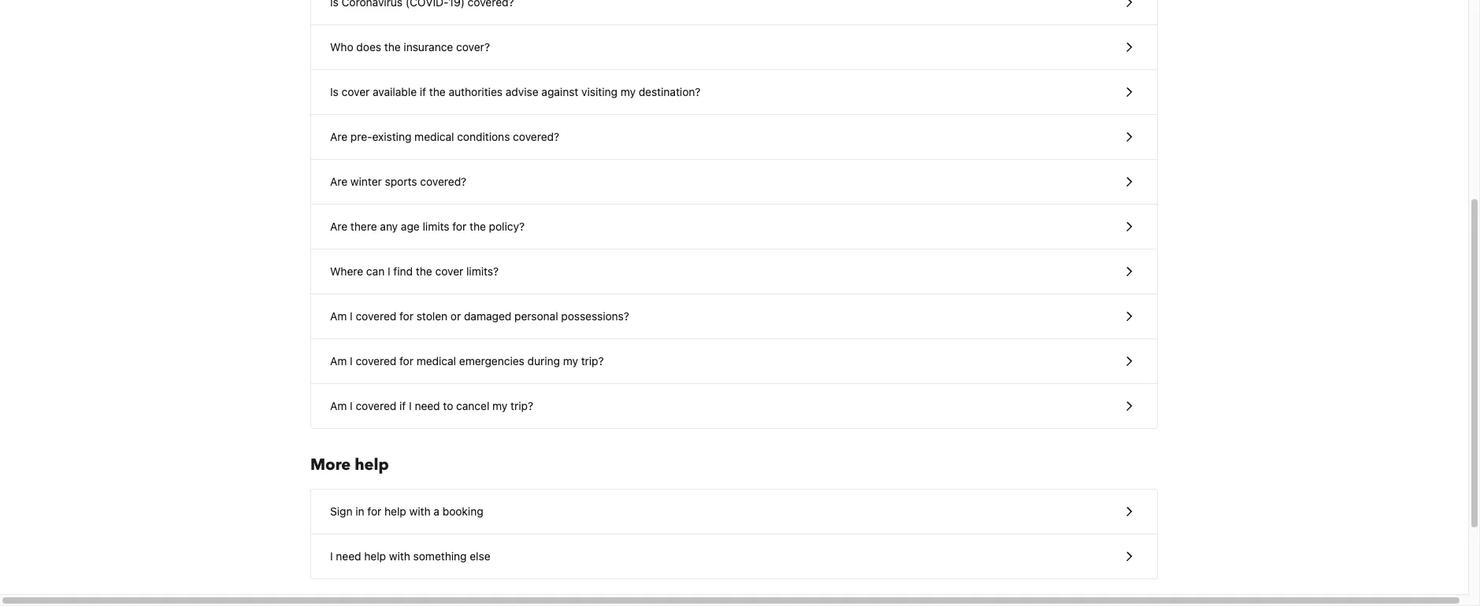 Task type: locate. For each thing, give the bounding box(es) containing it.
medical down stolen
[[417, 354, 456, 368]]

1 vertical spatial covered?
[[420, 175, 466, 188]]

1 vertical spatial covered
[[356, 354, 396, 368]]

covered?
[[513, 130, 559, 143], [420, 175, 466, 188]]

0 vertical spatial with
[[409, 505, 431, 518]]

cover right 'is'
[[342, 85, 370, 98]]

1 vertical spatial need
[[336, 550, 361, 563]]

am inside button
[[330, 354, 347, 368]]

help inside button
[[364, 550, 386, 563]]

if inside button
[[399, 399, 406, 413]]

1 horizontal spatial cover
[[435, 265, 463, 278]]

1 vertical spatial trip?
[[511, 399, 533, 413]]

are there any age limits for the policy?
[[330, 220, 525, 233]]

insurance
[[404, 40, 453, 54]]

are inside "button"
[[330, 220, 347, 233]]

need down the sign
[[336, 550, 361, 563]]

0 vertical spatial need
[[415, 399, 440, 413]]

with left something
[[389, 550, 410, 563]]

2 vertical spatial am
[[330, 399, 347, 413]]

the
[[384, 40, 401, 54], [429, 85, 446, 98], [470, 220, 486, 233], [416, 265, 432, 278]]

2 vertical spatial covered
[[356, 399, 396, 413]]

0 vertical spatial are
[[330, 130, 347, 143]]

need inside button
[[415, 399, 440, 413]]

2 vertical spatial my
[[492, 399, 508, 413]]

help
[[355, 455, 389, 476], [384, 505, 406, 518], [364, 550, 386, 563]]

the left policy?
[[470, 220, 486, 233]]

personal
[[514, 310, 558, 323]]

2 vertical spatial help
[[364, 550, 386, 563]]

are left there
[[330, 220, 347, 233]]

trip?
[[581, 354, 604, 368], [511, 399, 533, 413]]

i
[[388, 265, 390, 278], [350, 310, 353, 323], [350, 354, 353, 368], [350, 399, 353, 413], [409, 399, 412, 413], [330, 550, 333, 563]]

if
[[420, 85, 426, 98], [399, 399, 406, 413]]

0 vertical spatial cover
[[342, 85, 370, 98]]

with left a
[[409, 505, 431, 518]]

sports
[[385, 175, 417, 188]]

limits
[[423, 220, 449, 233]]

1 vertical spatial am
[[330, 354, 347, 368]]

covered up am i covered if i need to cancel my trip?
[[356, 354, 396, 368]]

for
[[452, 220, 467, 233], [399, 310, 414, 323], [399, 354, 414, 368], [367, 505, 381, 518]]

1 vertical spatial if
[[399, 399, 406, 413]]

are left winter at the left
[[330, 175, 347, 188]]

for inside button
[[399, 310, 414, 323]]

help right the "in"
[[384, 505, 406, 518]]

medical right existing
[[414, 130, 454, 143]]

for inside 'button'
[[367, 505, 381, 518]]

with
[[409, 505, 431, 518], [389, 550, 410, 563]]

am
[[330, 310, 347, 323], [330, 354, 347, 368], [330, 399, 347, 413]]

if inside button
[[420, 85, 426, 98]]

available
[[373, 85, 417, 98]]

for right the "in"
[[367, 505, 381, 518]]

0 vertical spatial covered
[[356, 310, 396, 323]]

possessions?
[[561, 310, 629, 323]]

0 horizontal spatial covered?
[[420, 175, 466, 188]]

limits?
[[466, 265, 499, 278]]

0 horizontal spatial need
[[336, 550, 361, 563]]

are left 'pre-' at the top left of the page
[[330, 130, 347, 143]]

2 covered from the top
[[356, 354, 396, 368]]

0 vertical spatial covered?
[[513, 130, 559, 143]]

visiting
[[581, 85, 618, 98]]

1 horizontal spatial trip?
[[581, 354, 604, 368]]

the right does
[[384, 40, 401, 54]]

something
[[413, 550, 467, 563]]

if right available
[[420, 85, 426, 98]]

2 am from the top
[[330, 354, 347, 368]]

medical
[[414, 130, 454, 143], [417, 354, 456, 368]]

are pre-existing medical conditions covered? button
[[311, 115, 1157, 160]]

my
[[621, 85, 636, 98], [563, 354, 578, 368], [492, 399, 508, 413]]

3 covered from the top
[[356, 399, 396, 413]]

for inside button
[[399, 354, 414, 368]]

1 horizontal spatial if
[[420, 85, 426, 98]]

0 horizontal spatial my
[[492, 399, 508, 413]]

1 horizontal spatial my
[[563, 354, 578, 368]]

winter
[[350, 175, 382, 188]]

policy?
[[489, 220, 525, 233]]

0 vertical spatial my
[[621, 85, 636, 98]]

covered up more help
[[356, 399, 396, 413]]

am i covered for medical emergencies during my trip? button
[[311, 340, 1157, 384]]

trip? inside button
[[511, 399, 533, 413]]

0 vertical spatial trip?
[[581, 354, 604, 368]]

need left to
[[415, 399, 440, 413]]

cover left "limits?"
[[435, 265, 463, 278]]

if left to
[[399, 399, 406, 413]]

for right limits
[[452, 220, 467, 233]]

are
[[330, 130, 347, 143], [330, 175, 347, 188], [330, 220, 347, 233]]

the inside "button"
[[470, 220, 486, 233]]

1 are from the top
[[330, 130, 347, 143]]

am for am i covered if i need to cancel my trip?
[[330, 399, 347, 413]]

more
[[310, 455, 351, 476]]

trip? right cancel
[[511, 399, 533, 413]]

existing
[[372, 130, 412, 143]]

1 vertical spatial with
[[389, 550, 410, 563]]

3 are from the top
[[330, 220, 347, 233]]

in
[[355, 505, 364, 518]]

is
[[330, 85, 339, 98]]

during
[[527, 354, 560, 368]]

1 vertical spatial are
[[330, 175, 347, 188]]

trip? down possessions?
[[581, 354, 604, 368]]

help right more
[[355, 455, 389, 476]]

cover?
[[456, 40, 490, 54]]

my inside button
[[492, 399, 508, 413]]

covered down can
[[356, 310, 396, 323]]

3 am from the top
[[330, 399, 347, 413]]

2 are from the top
[[330, 175, 347, 188]]

my right cancel
[[492, 399, 508, 413]]

to
[[443, 399, 453, 413]]

1 vertical spatial help
[[384, 505, 406, 518]]

for up am i covered if i need to cancel my trip?
[[399, 354, 414, 368]]

emergencies
[[459, 354, 524, 368]]

pre-
[[350, 130, 372, 143]]

1 covered from the top
[[356, 310, 396, 323]]

1 am from the top
[[330, 310, 347, 323]]

covered inside am i covered for medical emergencies during my trip? button
[[356, 354, 396, 368]]

0 vertical spatial am
[[330, 310, 347, 323]]

0 vertical spatial if
[[420, 85, 426, 98]]

my right during
[[563, 354, 578, 368]]

my right visiting
[[621, 85, 636, 98]]

trip? inside button
[[581, 354, 604, 368]]

cover
[[342, 85, 370, 98], [435, 265, 463, 278]]

covered? right sports
[[420, 175, 466, 188]]

covered inside am i covered if i need to cancel my trip? button
[[356, 399, 396, 413]]

need
[[415, 399, 440, 413], [336, 550, 361, 563]]

covered inside am i covered for stolen or damaged personal possessions? button
[[356, 310, 396, 323]]

0 horizontal spatial trip?
[[511, 399, 533, 413]]

help down the "in"
[[364, 550, 386, 563]]

0 horizontal spatial if
[[399, 399, 406, 413]]

for left stolen
[[399, 310, 414, 323]]

covered
[[356, 310, 396, 323], [356, 354, 396, 368], [356, 399, 396, 413]]

1 horizontal spatial need
[[415, 399, 440, 413]]

2 vertical spatial are
[[330, 220, 347, 233]]

covered? down advise
[[513, 130, 559, 143]]

0 vertical spatial help
[[355, 455, 389, 476]]

the left authorities
[[429, 85, 446, 98]]



Task type: vqa. For each thing, say whether or not it's contained in the screenshot.
the right Please
no



Task type: describe. For each thing, give the bounding box(es) containing it.
for inside "button"
[[452, 220, 467, 233]]

are winter sports covered?
[[330, 175, 466, 188]]

2 horizontal spatial my
[[621, 85, 636, 98]]

am i covered for stolen or damaged personal possessions?
[[330, 310, 629, 323]]

destination?
[[639, 85, 701, 98]]

are for are pre-existing medical conditions covered?
[[330, 130, 347, 143]]

are winter sports covered? button
[[311, 160, 1157, 205]]

age
[[401, 220, 420, 233]]

sign in for help with a booking button
[[311, 490, 1157, 535]]

covered for i
[[356, 399, 396, 413]]

the right find
[[416, 265, 432, 278]]

covered for stolen
[[356, 310, 396, 323]]

i need help with something else button
[[311, 535, 1157, 579]]

where can i find the cover limits? button
[[311, 250, 1157, 295]]

any
[[380, 220, 398, 233]]

am for am i covered for medical emergencies during my trip?
[[330, 354, 347, 368]]

help inside 'button'
[[384, 505, 406, 518]]

is cover available if the authorities advise against visiting my destination? button
[[311, 70, 1157, 115]]

are there any age limits for the policy? button
[[311, 205, 1157, 250]]

or
[[451, 310, 461, 323]]

0 horizontal spatial cover
[[342, 85, 370, 98]]

there
[[350, 220, 377, 233]]

am i covered for medical emergencies during my trip?
[[330, 354, 604, 368]]

0 vertical spatial medical
[[414, 130, 454, 143]]

advise
[[506, 85, 539, 98]]

are for are there any age limits for the policy?
[[330, 220, 347, 233]]

a
[[434, 505, 440, 518]]

sign in for help with a booking
[[330, 505, 483, 518]]

damaged
[[464, 310, 511, 323]]

stolen
[[417, 310, 448, 323]]

if for i
[[399, 399, 406, 413]]

cancel
[[456, 399, 489, 413]]

where can i find the cover limits?
[[330, 265, 499, 278]]

find
[[393, 265, 413, 278]]

against
[[541, 85, 578, 98]]

i need help with something else
[[330, 550, 490, 563]]

are for are winter sports covered?
[[330, 175, 347, 188]]

the inside 'button'
[[384, 40, 401, 54]]

can
[[366, 265, 385, 278]]

does
[[356, 40, 381, 54]]

where
[[330, 265, 363, 278]]

is cover available if the authorities advise against visiting my destination?
[[330, 85, 701, 98]]

sign in for help with a booking link
[[311, 490, 1157, 534]]

am i covered for stolen or damaged personal possessions? button
[[311, 295, 1157, 340]]

who does the insurance cover? button
[[311, 25, 1157, 70]]

if for the
[[420, 85, 426, 98]]

need inside button
[[336, 550, 361, 563]]

more help
[[310, 455, 389, 476]]

am for am i covered for stolen or damaged personal possessions?
[[330, 310, 347, 323]]

with inside button
[[389, 550, 410, 563]]

am i covered if i need to cancel my trip?
[[330, 399, 533, 413]]

conditions
[[457, 130, 510, 143]]

else
[[470, 550, 490, 563]]

1 vertical spatial cover
[[435, 265, 463, 278]]

1 vertical spatial my
[[563, 354, 578, 368]]

covered for medical
[[356, 354, 396, 368]]

booking
[[443, 505, 483, 518]]

are pre-existing medical conditions covered?
[[330, 130, 559, 143]]

with inside 'button'
[[409, 505, 431, 518]]

sign
[[330, 505, 353, 518]]

1 vertical spatial medical
[[417, 354, 456, 368]]

1 horizontal spatial covered?
[[513, 130, 559, 143]]

who
[[330, 40, 353, 54]]

authorities
[[449, 85, 503, 98]]

am i covered if i need to cancel my trip? button
[[311, 384, 1157, 429]]

who does the insurance cover?
[[330, 40, 490, 54]]



